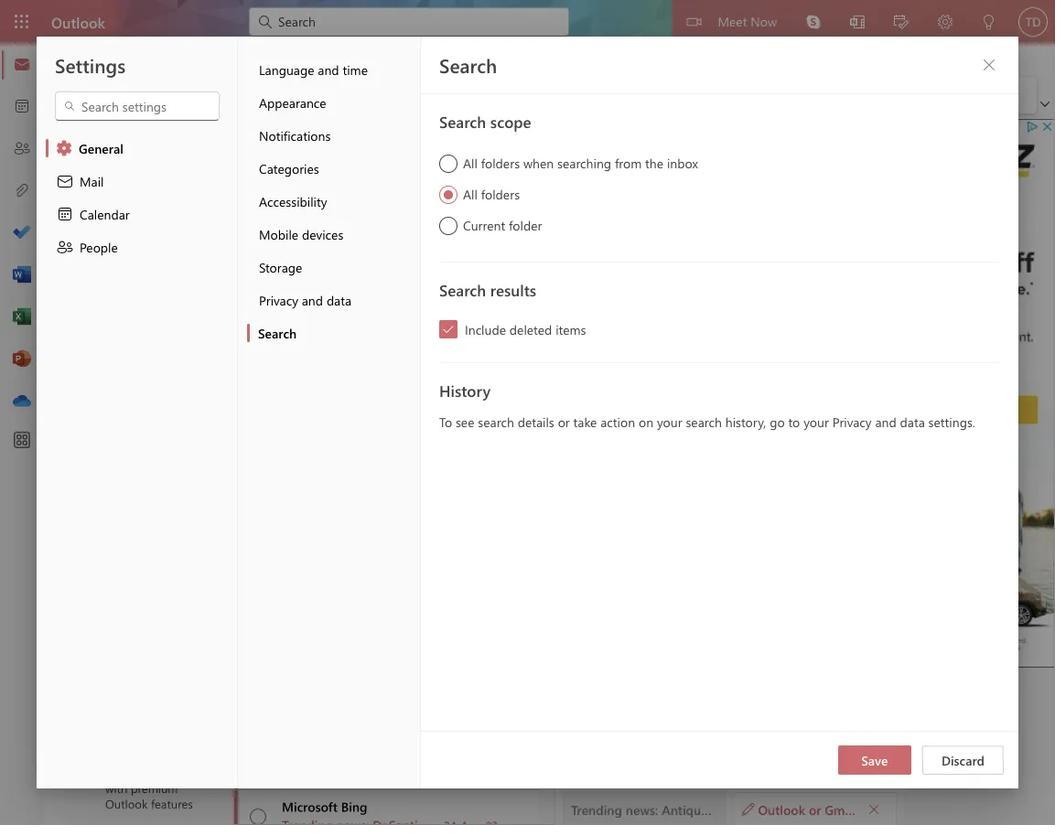 Task type: describe. For each thing, give the bounding box(es) containing it.
notifications button
[[247, 119, 420, 152]]

current
[[463, 217, 505, 234]]

singer
[[418, 264, 454, 281]]

 button inside reading pane main content
[[862, 797, 887, 823]]

accessibility
[[259, 193, 327, 210]]

 for folders tree item
[[85, 169, 100, 184]]

select a conversation checkbox containing 
[[238, 312, 282, 352]]

to left email
[[703, 297, 715, 315]]

legendary
[[282, 338, 341, 355]]

trending inside 'microsoft bing trending news: antique singer sewing machine values & what… and more'
[[282, 264, 331, 281]]

data inside search tab panel
[[900, 414, 925, 431]]

and inside button
[[302, 292, 323, 308]]

 button
[[894, 81, 931, 110]]

insert button
[[343, 44, 402, 72]]

search for search results
[[439, 279, 486, 300]]


[[56, 205, 74, 223]]

more for trending news: should supreme court disqualify trump from… and more
[[677, 487, 707, 503]]

results
[[491, 279, 537, 300]]

search tab panel
[[421, 37, 1019, 789]]

history
[[439, 380, 491, 401]]

onedrive image
[[13, 393, 31, 411]]

save
[[862, 752, 888, 769]]

the
[[645, 155, 664, 172]]

message list section
[[234, 117, 707, 826]]

appearance
[[259, 94, 326, 111]]

deleted
[[510, 321, 552, 338]]

today
[[408, 190, 442, 207]]

accessibility button
[[247, 185, 420, 218]]

word image
[[13, 266, 31, 285]]

tags group
[[894, 77, 968, 114]]

tree containing 
[[67, 196, 200, 782]]

court
[[472, 487, 505, 503]]

select a conversation checkbox for trending news: putin powerless to complain about china… and more
[[238, 643, 282, 682]]

and right from…
[[651, 487, 673, 503]]

powerpoint image
[[13, 351, 31, 369]]

disqualify
[[509, 487, 565, 503]]

2 microsoft bing from the top
[[282, 799, 368, 816]]

0 horizontal spatial it
[[730, 333, 739, 351]]

folder
[[509, 217, 542, 234]]

microsoft inside 'microsoft bing trending news: antique singer sewing machine values & what… and more'
[[282, 246, 336, 263]]

makes
[[742, 333, 783, 351]]

privacy inside search tab panel
[[833, 414, 872, 431]]

Message body, press Alt+F10 to exit text field
[[574, 279, 875, 534]]

3  from the top
[[250, 330, 266, 347]]

settings
[[55, 52, 126, 78]]

sep- inside updates to our terms of use 08-sep-23
[[463, 414, 486, 428]]

and inside search tab panel
[[876, 414, 897, 431]]

0 vertical spatial 23
[[486, 340, 498, 354]]

trending for trending news: putin powerless to complain about china… and more
[[282, 669, 331, 686]]

powerless
[[402, 669, 458, 686]]

privacy and data
[[259, 292, 352, 308]]

text
[[461, 49, 483, 66]]

notifications
[[259, 127, 331, 144]]

putin
[[370, 669, 399, 686]]

filter
[[501, 134, 529, 151]]

 for microsoft bing
[[250, 256, 266, 273]]

search scope
[[439, 111, 532, 132]]


[[109, 205, 127, 223]]

search heading
[[439, 52, 497, 78]]

prefer right you
[[662, 297, 700, 315]]

go
[[770, 414, 785, 431]]

privacy and data button
[[247, 284, 420, 317]]

2 horizontal spatial it
[[843, 333, 852, 351]]

china…
[[572, 669, 614, 686]]

or inside search tab panel
[[558, 414, 570, 431]]

help button
[[209, 44, 263, 72]]

 for microsoft bing
[[251, 256, 266, 271]]

outlook link
[[51, 0, 105, 44]]

discard button
[[923, 746, 1004, 775]]

only
[[377, 190, 404, 207]]

updates
[[282, 412, 330, 429]]

5 select a conversation checkbox from the top
[[238, 791, 282, 826]]

to right i on the right of page
[[645, 333, 658, 351]]

t
[[254, 181, 261, 198]]

files image
[[13, 182, 31, 200]]

tab list containing home
[[91, 44, 629, 72]]

legendary monsters quiz
[[282, 338, 424, 355]]

email
[[718, 297, 754, 315]]

microsoft bing trending news: antique singer sewing machine values & what… and more
[[282, 246, 704, 281]]

use
[[425, 412, 444, 429]]


[[155, 86, 173, 104]]


[[418, 86, 437, 104]]

language
[[259, 61, 314, 78]]

should
[[373, 487, 413, 503]]

365
[[158, 765, 178, 781]]


[[687, 15, 702, 29]]

inbox 
[[282, 131, 346, 151]]

13-
[[447, 340, 464, 354]]

temu for temu clearance only today - insanely low prices
[[282, 190, 313, 207]]

devices
[[302, 226, 344, 243]]

mail image
[[13, 56, 31, 74]]

1 horizontal spatial or
[[809, 801, 822, 818]]

to inside upgrade to microsoft 365 with
[[154, 750, 165, 766]]

settings heading
[[55, 52, 126, 78]]

1 vertical spatial bing
[[339, 320, 364, 337]]

3 select a conversation checkbox from the top
[[238, 535, 282, 574]]

 for inbox
[[251, 135, 266, 149]]

filter button
[[466, 128, 540, 157]]

1 horizontal spatial it
[[797, 315, 805, 333]]

easier.
[[602, 351, 644, 368]]


[[63, 100, 76, 113]]

see
[[456, 414, 475, 431]]

4 select a conversation checkbox from the top
[[238, 717, 282, 756]]

dialog containing settings
[[0, 0, 1055, 826]]

which do you prefer to email with? outlook or gmail? i personally prefer gmail as it is connected to chrome so it makes for using it way easier.
[[574, 297, 860, 368]]

to inside search tab panel
[[789, 414, 800, 431]]

our
[[349, 412, 369, 429]]

more apps image
[[13, 432, 31, 450]]

settings.
[[929, 414, 976, 431]]

2 select a conversation checkbox from the top
[[238, 386, 282, 426]]

folders
[[111, 166, 159, 186]]

format text button
[[404, 44, 496, 72]]

gmail? inside which do you prefer to email with? outlook or gmail? i personally prefer gmail as it is connected to chrome so it makes for using it way easier.
[[574, 315, 619, 333]]

mail
[[80, 173, 104, 189]]

news: for putin
[[335, 669, 366, 686]]

values
[[553, 264, 589, 281]]

1 your from the left
[[657, 414, 683, 431]]

details
[[518, 414, 555, 431]]

privacy inside button
[[259, 292, 298, 308]]

all for all folders
[[463, 186, 478, 203]]

 button
[[146, 81, 182, 110]]

using
[[807, 333, 840, 351]]

and inside 'microsoft bing trending news: antique singer sewing machine values & what… and more'
[[649, 264, 671, 281]]

items
[[556, 321, 586, 338]]

search for the search heading
[[439, 52, 497, 78]]

meet now
[[718, 12, 777, 29]]

machine
[[501, 264, 549, 281]]

basic text group
[[190, 77, 690, 114]]

save button
[[838, 746, 912, 775]]

connected
[[574, 333, 642, 351]]



Task type: vqa. For each thing, say whether or not it's contained in the screenshot.
second  from the bottom of the application containing Outlook
no



Task type: locate. For each thing, give the bounding box(es) containing it.
way
[[574, 351, 599, 368]]

supreme
[[417, 487, 469, 503]]

outlook inside banner
[[51, 12, 105, 32]]

and right what…
[[649, 264, 671, 281]]

search down privacy and data
[[258, 325, 297, 341]]

search left history,
[[686, 414, 722, 431]]

1  from the top
[[251, 135, 266, 149]]

1 vertical spatial microsoft bing
[[282, 799, 368, 816]]

search right see
[[478, 414, 514, 431]]

0 vertical spatial bing
[[339, 246, 364, 263]]

0 horizontal spatial gmail?
[[574, 315, 619, 333]]

1 vertical spatial 
[[250, 256, 266, 273]]

trending down updates
[[282, 487, 333, 503]]

 inside search tab panel
[[982, 58, 997, 72]]

data left settings.
[[900, 414, 925, 431]]

1 vertical spatial more
[[677, 487, 707, 503]]

0 horizontal spatial search
[[478, 414, 514, 431]]

2 your from the left
[[804, 414, 829, 431]]

document
[[0, 0, 1055, 826]]

 inside folders tree item
[[85, 169, 100, 184]]

application containing settings
[[0, 0, 1055, 826]]

folders for all folders when searching from the inbox
[[481, 155, 520, 172]]

1 horizontal spatial 
[[982, 58, 997, 72]]

to up premium
[[154, 750, 165, 766]]

2 vertical spatial more
[[642, 669, 672, 686]]

news: left putin
[[335, 669, 366, 686]]

include group
[[752, 77, 886, 114]]

search
[[439, 52, 497, 78], [439, 111, 486, 132], [439, 279, 486, 300], [258, 325, 297, 341]]

gmail? down 'save' button
[[825, 801, 864, 818]]

0 vertical spatial tree
[[67, 115, 200, 159]]

1 select a conversation checkbox from the top
[[238, 238, 282, 277]]

and left time
[[318, 61, 339, 78]]

temu clearance only today - insanely low prices
[[282, 190, 566, 207]]


[[492, 86, 510, 104]]

trending for trending news: should supreme court disqualify trump from… and more
[[282, 487, 333, 503]]

outlook banner
[[0, 0, 1055, 44]]

search up the 
[[439, 279, 486, 300]]

2  from the top
[[250, 256, 266, 273]]

0 vertical spatial temu
[[282, 172, 313, 189]]

1 vertical spatial trending
[[282, 487, 333, 503]]

0 vertical spatial sep-
[[464, 340, 486, 354]]

from
[[615, 155, 642, 172]]

0 vertical spatial 
[[250, 135, 266, 151]]

categories button
[[247, 152, 420, 185]]

 left legendary
[[250, 330, 266, 347]]

your right on
[[657, 414, 683, 431]]

0 vertical spatial  button
[[975, 50, 1004, 80]]

 inside message list list box
[[251, 256, 266, 271]]

2 vertical spatial select a conversation checkbox
[[238, 643, 282, 682]]

 inside select all messages checkbox
[[251, 135, 266, 149]]

outlook up  "button"
[[51, 12, 105, 32]]

excel image
[[13, 308, 31, 327]]

storage button
[[247, 251, 420, 284]]

2 all from the top
[[463, 186, 478, 203]]

news:
[[335, 264, 366, 281], [337, 487, 369, 503], [335, 669, 366, 686]]

it left is
[[797, 315, 805, 333]]

1 vertical spatial 
[[85, 169, 100, 184]]

2 folders from the top
[[481, 186, 520, 203]]

1 vertical spatial 23
[[486, 414, 498, 428]]

all for all folders when searching from the inbox
[[463, 155, 478, 172]]

 up categories
[[250, 135, 266, 151]]

0 vertical spatial trending
[[282, 264, 331, 281]]

help
[[223, 49, 249, 66]]

more inside 'microsoft bing trending news: antique singer sewing machine values & what… and more'
[[674, 264, 704, 281]]

tree
[[67, 115, 200, 159], [67, 196, 200, 782]]

low
[[505, 190, 529, 207]]

2 vertical spatial or
[[809, 801, 822, 818]]

folders tree item
[[67, 159, 200, 196]]

search inside "button"
[[258, 325, 297, 341]]

0 vertical spatial folders
[[481, 155, 520, 172]]

temu for temu
[[282, 172, 313, 189]]

2 horizontal spatial or
[[847, 297, 860, 315]]

search up the 
[[439, 52, 497, 78]]

1 vertical spatial gmail?
[[825, 801, 864, 818]]

time
[[343, 61, 368, 78]]

 inside select all messages checkbox
[[250, 135, 266, 151]]

mobile
[[259, 226, 299, 243]]

select a conversation checkbox containing 
[[238, 238, 282, 277]]

 inside basic text group
[[295, 90, 306, 101]]

Search settings search field
[[76, 97, 200, 115]]

categories
[[259, 160, 319, 177]]

2 vertical spatial 
[[250, 330, 266, 347]]

 button for folders tree item
[[76, 159, 107, 193]]

more right from…
[[677, 487, 707, 503]]

more right china…
[[642, 669, 672, 686]]

Select a conversation checkbox
[[238, 238, 282, 277], [238, 386, 282, 426], [238, 535, 282, 574], [238, 717, 282, 756], [238, 791, 282, 826]]

0 horizontal spatial your
[[657, 414, 683, 431]]

search for search scope
[[439, 111, 486, 132]]

tab list
[[91, 44, 629, 72]]

 button down 'language and time'
[[293, 82, 308, 108]]

3 select a conversation checkbox from the top
[[238, 643, 282, 682]]

news: inside 'microsoft bing trending news: antique singer sewing machine values & what… and more'
[[335, 264, 366, 281]]

do
[[617, 297, 634, 315]]

1 select a conversation checkbox from the top
[[238, 312, 282, 352]]

3 trending from the top
[[282, 669, 331, 686]]

outlook inside which do you prefer to email with? outlook or gmail? i personally prefer gmail as it is connected to chrome so it makes for using it way easier.
[[794, 297, 844, 315]]

prefer left gmail on the right top of the page
[[698, 315, 735, 333]]

 button
[[54, 45, 91, 76]]

 button
[[931, 81, 968, 110]]


[[940, 86, 958, 104]]

 button down 'save' button
[[862, 797, 887, 823]]

23
[[486, 340, 498, 354], [486, 414, 498, 428]]

1 horizontal spatial gmail?
[[825, 801, 864, 818]]

2 tree from the top
[[67, 196, 200, 782]]

data inside button
[[327, 292, 352, 308]]

test
[[574, 406, 601, 424]]

1 horizontal spatial  button
[[293, 82, 308, 108]]

to see search details or take action on your search history, go to your privacy and data settings.
[[439, 414, 976, 431]]

1 tree from the top
[[67, 115, 200, 159]]

2 vertical spatial trending
[[282, 669, 331, 686]]


[[442, 323, 455, 336]]

1 horizontal spatial 
[[295, 90, 306, 101]]

outlook up using
[[794, 297, 844, 315]]

format
[[418, 49, 458, 66]]

message list list box
[[234, 163, 707, 826]]

0 vertical spatial news:
[[335, 264, 366, 281]]

0 vertical spatial 
[[251, 135, 266, 149]]

general
[[79, 140, 124, 157]]

all folders when searching from the inbox
[[463, 155, 698, 172]]

now
[[751, 12, 777, 29]]

about
[[534, 669, 569, 686]]

folders down the filter
[[481, 155, 520, 172]]

more up personally
[[674, 264, 704, 281]]

personally
[[629, 315, 695, 333]]

1  from the top
[[250, 135, 266, 151]]

inbox heading
[[282, 122, 351, 162]]

0 horizontal spatial privacy
[[259, 292, 298, 308]]

temu down categories
[[282, 190, 313, 207]]

and down storage button
[[302, 292, 323, 308]]

1 horizontal spatial data
[[900, 414, 925, 431]]

insert
[[356, 49, 388, 66]]

 for inbox
[[250, 135, 266, 151]]

1 vertical spatial 
[[251, 256, 266, 271]]

trending news: should supreme court disqualify trump from… and more
[[282, 487, 707, 503]]

0 vertical spatial  button
[[293, 82, 308, 108]]

upgrade to microsoft 365 with
[[105, 750, 178, 797]]

trending up privacy and data
[[282, 264, 331, 281]]

or right is
[[847, 297, 860, 315]]


[[455, 86, 473, 104]]

0 vertical spatial select a conversation checkbox
[[238, 312, 282, 352]]

1 vertical spatial all
[[463, 186, 478, 203]]

application
[[0, 0, 1055, 826]]

calendar image
[[13, 98, 31, 116]]

1 vertical spatial privacy
[[833, 414, 872, 431]]

23 right see
[[486, 414, 498, 428]]

i
[[622, 315, 626, 333]]

data down storage button
[[327, 292, 352, 308]]

folders for all folders
[[481, 186, 520, 203]]

clipboard group
[[56, 77, 182, 114]]

home
[[105, 49, 139, 66]]

search results
[[439, 279, 537, 300]]

 up categories
[[251, 135, 266, 149]]

to left complain
[[461, 669, 473, 686]]

1 horizontal spatial  button
[[975, 50, 1004, 80]]

0 vertical spatial 
[[295, 90, 306, 101]]

23 down include at the left top
[[486, 340, 498, 354]]

1 vertical spatial temu
[[282, 190, 313, 207]]

1 folders from the top
[[481, 155, 520, 172]]

 for basic text group
[[295, 90, 306, 101]]

1 vertical spatial  button
[[76, 159, 107, 193]]

folders up current folder
[[481, 186, 520, 203]]

home button
[[91, 44, 153, 72]]

it right using
[[843, 333, 852, 351]]

1 temu from the top
[[282, 172, 313, 189]]

 down mobile
[[251, 256, 266, 271]]

select a conversation checkbox for trending news: should supreme court disqualify trump from… and more
[[238, 460, 282, 500]]

privacy right 'go'
[[833, 414, 872, 431]]

so
[[712, 333, 727, 351]]

1 horizontal spatial privacy
[[833, 414, 872, 431]]

0 vertical spatial gmail?
[[574, 315, 619, 333]]

0 horizontal spatial data
[[327, 292, 352, 308]]

temu
[[282, 172, 313, 189], [282, 190, 313, 207]]

people
[[80, 238, 118, 255]]

 button inside folders tree item
[[76, 159, 107, 193]]

1 vertical spatial select a conversation checkbox
[[238, 460, 282, 500]]

0 horizontal spatial  button
[[76, 159, 107, 193]]

reading pane main content
[[556, 114, 904, 826]]

you
[[637, 297, 659, 315]]

meet
[[718, 12, 747, 29]]

sep-
[[464, 340, 486, 354], [463, 414, 486, 428]]

all folders
[[463, 186, 520, 203]]

microsoft bing
[[282, 320, 364, 337], [282, 799, 368, 816]]

0 vertical spatial data
[[327, 292, 352, 308]]

outlook left features at the left bottom of page
[[105, 796, 148, 812]]

1 vertical spatial sep-
[[463, 414, 486, 428]]

settings tab list
[[37, 37, 238, 789]]

gmail? left i on the right of page
[[574, 315, 619, 333]]

1 all from the top
[[463, 155, 478, 172]]

0 horizontal spatial  button
[[862, 797, 887, 823]]

 button
[[975, 50, 1004, 80], [862, 797, 887, 823]]

people image
[[13, 140, 31, 158]]

0 horizontal spatial 
[[868, 803, 881, 816]]

trending
[[282, 264, 331, 281], [282, 487, 333, 503], [282, 669, 331, 686]]

trending left putin
[[282, 669, 331, 686]]

all up ad
[[463, 155, 478, 172]]

Select a conversation checkbox
[[238, 312, 282, 352], [238, 460, 282, 500], [238, 643, 282, 682]]

with
[[105, 781, 128, 797]]

08-
[[446, 414, 463, 428]]

news: for should
[[337, 487, 369, 503]]

or right 
[[809, 801, 822, 818]]

from…
[[609, 487, 648, 503]]

1 search from the left
[[478, 414, 514, 431]]

0 vertical spatial all
[[463, 155, 478, 172]]

news: up privacy and data button
[[335, 264, 366, 281]]

0 vertical spatial or
[[847, 297, 860, 315]]

 down mobile
[[250, 256, 266, 273]]

to right 'go'
[[789, 414, 800, 431]]

1 vertical spatial or
[[558, 414, 570, 431]]

or left the take
[[558, 414, 570, 431]]

1 vertical spatial news:
[[337, 487, 369, 503]]

and inside button
[[318, 61, 339, 78]]

to left our
[[334, 412, 346, 429]]

appearance button
[[247, 86, 420, 119]]

 down 'language and time'
[[295, 90, 306, 101]]

on
[[639, 414, 654, 431]]

search
[[478, 414, 514, 431], [686, 414, 722, 431]]

to do image
[[13, 224, 31, 243]]

all right - on the top left
[[463, 186, 478, 203]]

outlook inside premium outlook features
[[105, 796, 148, 812]]

sep- right to
[[463, 414, 486, 428]]

more for trending news: putin powerless to complain about china… and more
[[642, 669, 672, 686]]

ad
[[458, 174, 470, 186]]

2 select a conversation checkbox from the top
[[238, 460, 282, 500]]

temu image
[[243, 175, 272, 204]]

calendar
[[80, 206, 130, 222]]

0 vertical spatial microsoft bing
[[282, 320, 364, 337]]

your right 'go'
[[804, 414, 829, 431]]

 inside  outlook or gmail? 
[[868, 803, 881, 816]]

 button
[[322, 127, 351, 157]]

1 microsoft bing from the top
[[282, 320, 364, 337]]

privacy down storage
[[259, 292, 298, 308]]

trending news: putin powerless to complain about china… and more
[[282, 669, 672, 686]]

left-rail-appbar navigation
[[4, 44, 40, 423]]

sep- down include at the left top
[[464, 340, 486, 354]]

action
[[601, 414, 635, 431]]

 button
[[482, 81, 519, 110]]

it right so
[[730, 333, 739, 351]]


[[250, 135, 266, 151], [250, 256, 266, 273], [250, 330, 266, 347]]

chrome
[[661, 333, 709, 351]]

storage
[[259, 259, 302, 276]]

or inside which do you prefer to email with? outlook or gmail? i personally prefer gmail as it is connected to chrome so it makes for using it way easier.
[[847, 297, 860, 315]]

take
[[574, 414, 597, 431]]

2 vertical spatial bing
[[341, 799, 368, 816]]

0 vertical spatial privacy
[[259, 292, 298, 308]]

with?
[[757, 297, 791, 315]]

upgrade
[[105, 750, 151, 766]]

monsters
[[345, 338, 397, 355]]

1 vertical spatial  button
[[862, 797, 887, 823]]

1 trending from the top
[[282, 264, 331, 281]]

news: left "should"
[[337, 487, 369, 503]]

2  from the top
[[251, 256, 266, 271]]

1 vertical spatial 
[[868, 803, 881, 816]]

0 vertical spatial more
[[674, 264, 704, 281]]

scope
[[491, 111, 532, 132]]

temu up accessibility
[[282, 172, 313, 189]]

quiz
[[401, 338, 424, 355]]

 button right the tags 'group'
[[975, 50, 1004, 80]]

document containing settings
[[0, 0, 1055, 826]]

and left settings.
[[876, 414, 897, 431]]

to
[[703, 297, 715, 315], [645, 333, 658, 351], [334, 412, 346, 429], [789, 414, 800, 431], [461, 669, 473, 686], [154, 750, 165, 766]]

microsoft inside upgrade to microsoft 365 with
[[105, 765, 155, 781]]

mobile devices
[[259, 226, 344, 243]]

2 temu from the top
[[282, 190, 313, 207]]

2 vertical spatial news:
[[335, 669, 366, 686]]

current folder
[[463, 217, 542, 234]]

23 inside updates to our terms of use 08-sep-23
[[486, 414, 498, 428]]

1 vertical spatial tree
[[67, 196, 200, 782]]

bing inside 'microsoft bing trending news: antique singer sewing machine values & what… and more'
[[339, 246, 364, 263]]

2 trending from the top
[[282, 487, 333, 503]]

1 horizontal spatial search
[[686, 414, 722, 431]]

Select all messages checkbox
[[245, 130, 271, 156]]

0 horizontal spatial or
[[558, 414, 570, 431]]

mobile devices button
[[247, 218, 420, 251]]

folders
[[481, 155, 520, 172], [481, 186, 520, 203]]

outlook right 
[[758, 801, 806, 818]]

1 vertical spatial data
[[900, 414, 925, 431]]

 right  on the left
[[85, 169, 100, 184]]

1 horizontal spatial your
[[804, 414, 829, 431]]

0 vertical spatial 
[[982, 58, 997, 72]]

 button right  on the left
[[76, 159, 107, 193]]

1 vertical spatial folders
[[481, 186, 520, 203]]

and right china…
[[617, 669, 639, 686]]

0 horizontal spatial 
[[85, 169, 100, 184]]

search down the  button
[[439, 111, 486, 132]]

 button for basic text group
[[293, 82, 308, 108]]


[[328, 133, 346, 151]]

and
[[318, 61, 339, 78], [649, 264, 671, 281], [302, 292, 323, 308], [876, 414, 897, 431], [651, 487, 673, 503], [617, 669, 639, 686]]

dialog
[[0, 0, 1055, 826]]

2 search from the left
[[686, 414, 722, 431]]

clearance
[[317, 190, 373, 207]]



